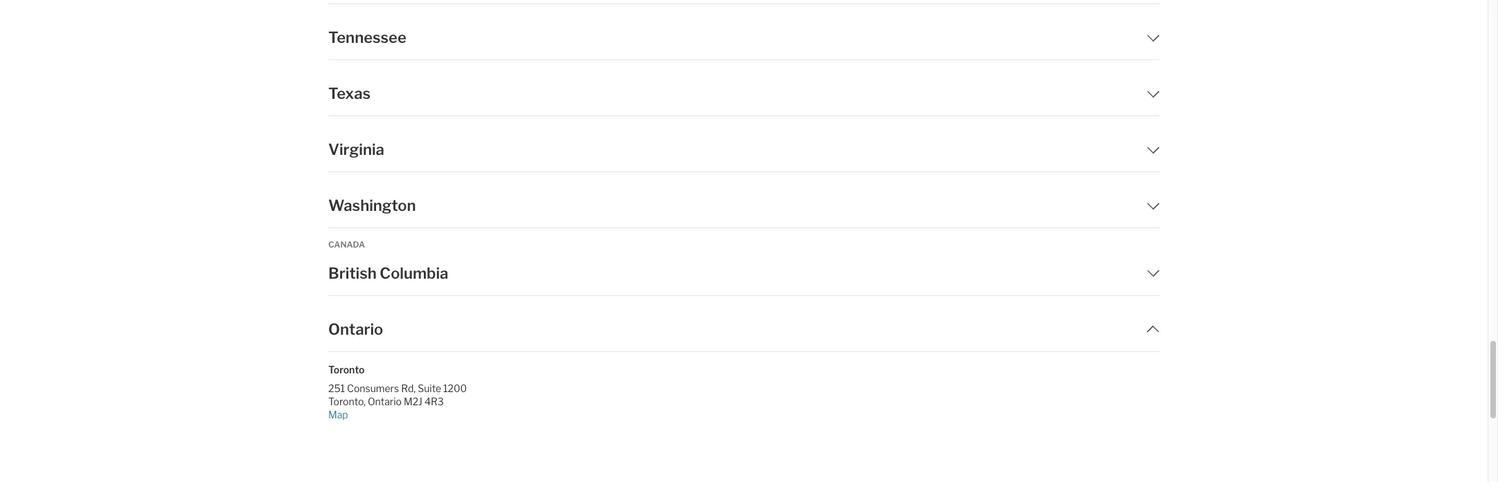Task type: vqa. For each thing, say whether or not it's contained in the screenshot.
1200
yes



Task type: describe. For each thing, give the bounding box(es) containing it.
251
[[328, 383, 345, 395]]

toronto,
[[328, 396, 366, 408]]

canada
[[328, 240, 365, 250]]

washington
[[328, 197, 416, 215]]

251 consumers rd, suite 1200 toronto, ontario m2j 4r3 map
[[328, 383, 467, 421]]

4r3
[[425, 396, 444, 408]]

m2j
[[404, 396, 422, 408]]

0 vertical spatial ontario
[[328, 320, 383, 338]]

ontario inside '251 consumers rd, suite 1200 toronto, ontario m2j 4r3 map'
[[368, 396, 402, 408]]

rd,
[[401, 383, 416, 395]]

texas
[[328, 85, 371, 103]]

british columbia
[[328, 264, 448, 282]]



Task type: locate. For each thing, give the bounding box(es) containing it.
1200
[[443, 383, 467, 395]]

ontario down consumers
[[368, 396, 402, 408]]

ontario up toronto on the bottom left
[[328, 320, 383, 338]]

toronto
[[328, 364, 365, 376]]

map link
[[328, 409, 520, 422]]

1 vertical spatial ontario
[[368, 396, 402, 408]]

columbia
[[380, 264, 448, 282]]

ontario
[[328, 320, 383, 338], [368, 396, 402, 408]]

british
[[328, 264, 377, 282]]

suite
[[418, 383, 441, 395]]

tennessee
[[328, 28, 406, 46]]

virginia
[[328, 141, 384, 159]]

map
[[328, 410, 348, 421]]

consumers
[[347, 383, 399, 395]]



